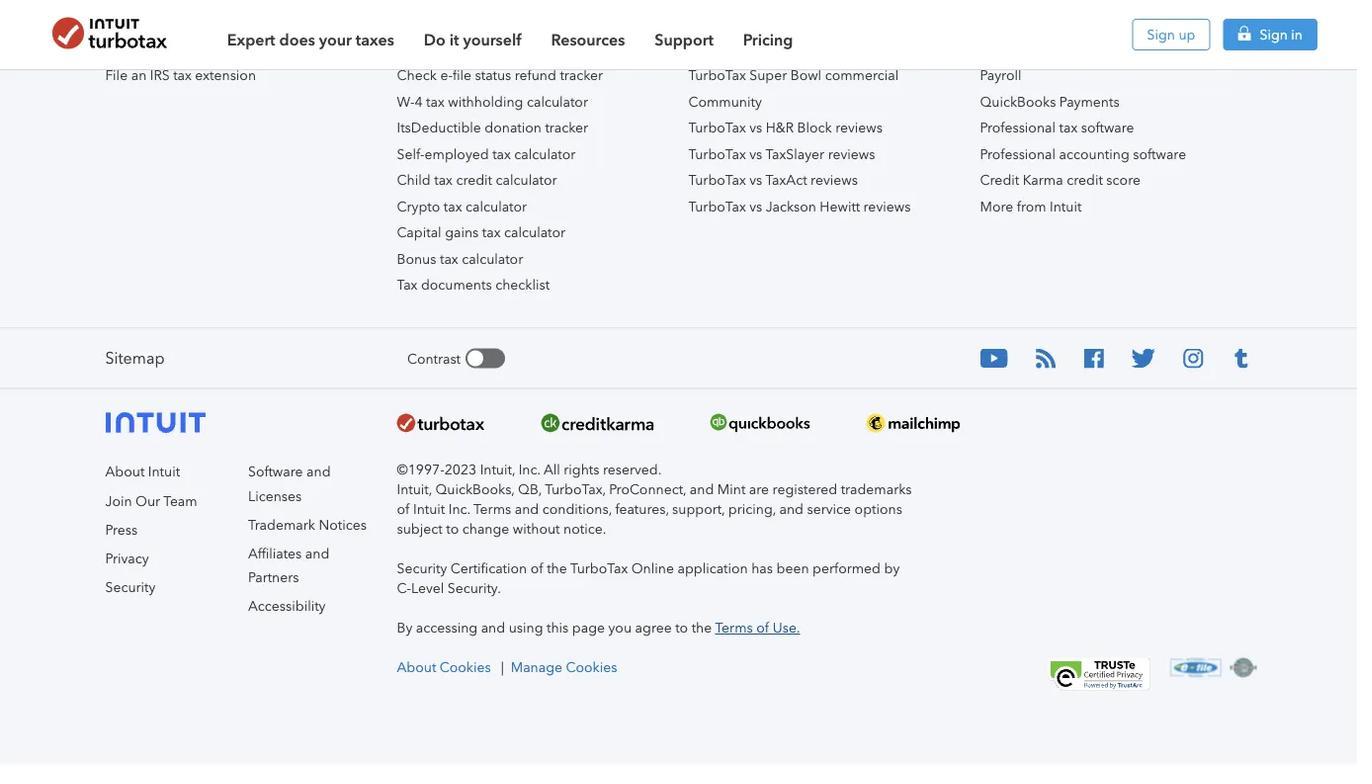 Task type: vqa. For each thing, say whether or not it's contained in the screenshot.
Tax to the bottom
yes



Task type: describe. For each thing, give the bounding box(es) containing it.
reviews right hewitt
[[863, 199, 911, 215]]

calculator up status
[[471, 42, 533, 58]]

all
[[543, 462, 560, 478]]

credit inside payroll quickbooks payments professional tax software professional accounting software credit karma credit score more from intuit
[[1067, 173, 1103, 189]]

contact us where's my refund file an irs tax extension
[[105, 15, 256, 84]]

c-
[[397, 581, 411, 597]]

self-employed tax calculator link
[[397, 146, 576, 163]]

1 professional from the top
[[980, 120, 1056, 136]]

and down qb,
[[515, 502, 539, 518]]

and left using
[[481, 620, 505, 637]]

calculator down self-employed tax calculator link at the top of the page
[[496, 173, 557, 189]]

credit karma image
[[541, 414, 654, 433]]

accessibility link
[[248, 599, 326, 615]]

a-
[[727, 42, 739, 58]]

options
[[855, 502, 902, 518]]

calculator down donation
[[514, 146, 576, 163]]

do it yourself link
[[424, 18, 521, 51]]

mailchimp image
[[866, 414, 960, 433]]

mint
[[717, 482, 746, 498]]

crypto
[[397, 199, 440, 215]]

qb,
[[518, 482, 542, 498]]

irs
[[150, 68, 170, 84]]

1 horizontal spatial to
[[675, 620, 688, 637]]

has
[[751, 561, 773, 577]]

software and licenses
[[248, 464, 331, 504]]

security for security
[[105, 580, 156, 596]]

about intuit
[[105, 464, 180, 480]]

capital
[[397, 225, 441, 241]]

been
[[776, 561, 809, 577]]

service
[[807, 502, 851, 518]]

contrast
[[407, 351, 461, 367]]

tax down 'employed'
[[434, 173, 453, 189]]

2023
[[444, 462, 477, 478]]

0 horizontal spatial intuit
[[148, 464, 180, 480]]

performed
[[813, 561, 881, 577]]

it
[[449, 30, 459, 49]]

accounting
[[1059, 146, 1130, 163]]

withholding
[[448, 94, 523, 110]]

turbotax up "community"
[[688, 68, 746, 84]]

truste image
[[1047, 658, 1150, 691]]

trademark notices
[[248, 517, 367, 533]]

in
[[1291, 26, 1303, 43]]

conditions,
[[542, 502, 612, 518]]

sign up link
[[1132, 19, 1210, 50]]

about for about intuit
[[105, 464, 145, 480]]

1 vs from the top
[[749, 120, 762, 136]]

expert
[[227, 30, 275, 49]]

where's
[[105, 42, 157, 58]]

where's my refund link
[[105, 42, 225, 58]]

turbotax down turbotax vs taxact reviews link
[[688, 199, 746, 215]]

community link
[[688, 94, 762, 110]]

turbotax up invite-
[[688, 15, 746, 32]]

support
[[655, 30, 713, 49]]

does
[[279, 30, 315, 49]]

0 vertical spatial software
[[1081, 120, 1134, 136]]

sign in link
[[1223, 19, 1318, 50]]

tumblr image
[[1231, 349, 1252, 369]]

affiliates and partners link
[[248, 546, 329, 586]]

payroll quickbooks payments professional tax software professional accounting software credit karma credit score more from intuit
[[980, 68, 1186, 215]]

1 tax from the top
[[397, 42, 417, 58]]

calculator up donation
[[527, 94, 588, 110]]

expert does your taxes
[[227, 30, 394, 49]]

contact us link
[[105, 15, 172, 32]]

2 vertical spatial of
[[756, 620, 769, 637]]

about intuit link
[[105, 464, 180, 480]]

turbotax left taxact
[[688, 173, 746, 189]]

sign for sign up
[[1147, 26, 1175, 43]]

without
[[513, 521, 560, 538]]

capital gains tax calculator link
[[397, 225, 565, 241]]

the inside security certification of the turbotax online application has been performed by c-level security.
[[547, 561, 567, 577]]

professional tax software link
[[980, 120, 1134, 136]]

1 vertical spatial software
[[1133, 146, 1186, 163]]

pricing,
[[728, 502, 776, 518]]

security link
[[105, 580, 156, 596]]

1 vertical spatial tracker
[[545, 120, 588, 136]]

features,
[[615, 502, 669, 518]]

tax up gains
[[444, 199, 462, 215]]

itsdeductible donation tracker link
[[397, 120, 588, 136]]

calculator down capital gains tax calculator link
[[462, 251, 523, 267]]

rights
[[564, 462, 599, 478]]

referral
[[783, 42, 831, 58]]

©1997-
[[397, 462, 444, 478]]

about cookies
[[397, 660, 491, 676]]

turbotax blog invite-a-friend referral turbotax super bowl commercial community turbotax vs h&r block reviews turbotax vs taxslayer reviews turbotax vs taxact reviews turbotax vs jackson hewitt reviews
[[688, 15, 911, 215]]

refund inside contact us where's my refund file an irs tax extension
[[183, 42, 225, 58]]

bracket
[[421, 42, 468, 58]]

calculator up capital gains tax calculator link
[[466, 199, 527, 215]]

and down the 'registered'
[[779, 502, 804, 518]]

taxslayer
[[765, 146, 824, 163]]

sign in
[[1260, 26, 1303, 43]]

w-4 tax withholding calculator link
[[397, 94, 588, 110]]

notice.
[[563, 521, 606, 538]]

taxact
[[765, 173, 807, 189]]

level
[[411, 581, 444, 597]]

turbotax vs jackson hewitt reviews link
[[688, 199, 911, 215]]

security for security certification of the turbotax online application has been performed by c-level security.
[[397, 561, 447, 577]]

©1997-2023 intuit, inc. all rights reserved. intuit, quickbooks, qb, turbotax, proconnect, and mint are registered trademarks of intuit inc. terms and conditions, features, support, pricing, and service options subject to change without notice.
[[397, 462, 912, 538]]

online
[[631, 561, 674, 577]]

application
[[677, 561, 748, 577]]

twitter image
[[1131, 349, 1156, 369]]

1 horizontal spatial turbotax image
[[397, 414, 485, 433]]

taxcaster tax calculator tax bracket calculator check e-file status refund tracker w-4 tax withholding calculator itsdeductible donation tracker self-employed tax calculator child tax credit calculator crypto tax calculator capital gains tax calculator bonus tax calculator tax documents checklist
[[397, 15, 603, 294]]

reviews up hewitt
[[811, 173, 858, 189]]

0 vertical spatial intuit,
[[480, 462, 515, 478]]

terms of use. link
[[715, 620, 800, 637]]

quickbooks,
[[435, 482, 515, 498]]

bonus
[[397, 251, 436, 267]]

using
[[509, 620, 543, 637]]

super
[[749, 68, 787, 84]]

blog image
[[1036, 349, 1056, 369]]

do
[[424, 30, 446, 49]]

e file image
[[1170, 658, 1222, 678]]

turbotax vs h&r block reviews link
[[688, 120, 883, 136]]

notices
[[319, 517, 367, 533]]



Task type: locate. For each thing, give the bounding box(es) containing it.
vs left h&r
[[749, 120, 762, 136]]

2 cookies from the left
[[566, 660, 617, 676]]

0 vertical spatial inc.
[[519, 462, 540, 478]]

2 vertical spatial intuit
[[413, 502, 445, 518]]

0 vertical spatial about
[[105, 464, 145, 480]]

join
[[105, 493, 132, 509]]

cookies down page
[[566, 660, 617, 676]]

intuit inside ©1997-2023 intuit, inc. all rights reserved. intuit, quickbooks, qb, turbotax, proconnect, and mint are registered trademarks of intuit inc. terms and conditions, features, support, pricing, and service options subject to change without notice.
[[413, 502, 445, 518]]

you
[[608, 620, 632, 637]]

1 horizontal spatial about
[[397, 660, 436, 676]]

team
[[163, 493, 197, 509]]

tax up the check
[[397, 42, 417, 58]]

1 horizontal spatial intuit,
[[480, 462, 515, 478]]

turbotax inside security certification of the turbotax online application has been performed by c-level security.
[[570, 561, 628, 577]]

tax up the professional accounting software link
[[1059, 120, 1078, 136]]

and down the trademark notices link
[[305, 546, 329, 562]]

intuit image
[[105, 404, 206, 434]]

about for about cookies
[[397, 660, 436, 676]]

2 horizontal spatial of
[[756, 620, 769, 637]]

and up support,
[[690, 482, 714, 498]]

proconnect,
[[609, 482, 686, 498]]

sitemap
[[105, 349, 165, 368]]

tax right it on the left
[[461, 15, 480, 32]]

reserved.
[[603, 462, 662, 478]]

tracker right donation
[[545, 120, 588, 136]]

2 horizontal spatial intuit
[[1050, 199, 1082, 215]]

invite-a-friend referral link
[[688, 42, 831, 58]]

to inside ©1997-2023 intuit, inc. all rights reserved. intuit, quickbooks, qb, turbotax, proconnect, and mint are registered trademarks of intuit inc. terms and conditions, features, support, pricing, and service options subject to change without notice.
[[446, 521, 459, 538]]

professional up credit
[[980, 146, 1056, 163]]

0 vertical spatial intuit
[[1050, 199, 1082, 215]]

of
[[397, 502, 410, 518], [530, 561, 543, 577], [756, 620, 769, 637]]

1 sign from the left
[[1147, 26, 1175, 43]]

registered
[[773, 482, 837, 498]]

1 vertical spatial intuit
[[148, 464, 180, 480]]

2 credit from the left
[[1067, 173, 1103, 189]]

0 horizontal spatial inc.
[[449, 502, 470, 518]]

tracker
[[560, 68, 603, 84], [545, 120, 588, 136]]

from
[[1017, 199, 1046, 215]]

intuit inside payroll quickbooks payments professional tax software professional accounting software credit karma credit score more from intuit
[[1050, 199, 1082, 215]]

about up the join
[[105, 464, 145, 480]]

checklist
[[495, 277, 550, 294]]

and inside affiliates and partners
[[305, 546, 329, 562]]

partners
[[248, 570, 299, 586]]

reviews
[[835, 120, 883, 136], [828, 146, 875, 163], [811, 173, 858, 189], [863, 199, 911, 215]]

security up level
[[397, 561, 447, 577]]

credit down self-employed tax calculator link at the top of the page
[[456, 173, 492, 189]]

refund right my
[[183, 42, 225, 58]]

refund inside the taxcaster tax calculator tax bracket calculator check e-file status refund tracker w-4 tax withholding calculator itsdeductible donation tracker self-employed tax calculator child tax credit calculator crypto tax calculator capital gains tax calculator bonus tax calculator tax documents checklist
[[515, 68, 556, 84]]

reviews right block
[[835, 120, 883, 136]]

0 horizontal spatial of
[[397, 502, 410, 518]]

turbotax blog link
[[688, 15, 779, 32]]

intuit, up "quickbooks,"
[[480, 462, 515, 478]]

tax bracket calculator link
[[397, 42, 533, 58]]

software up the accounting
[[1081, 120, 1134, 136]]

licenses
[[248, 488, 302, 504]]

tax down itsdeductible donation tracker link
[[492, 146, 511, 163]]

invite-
[[688, 42, 727, 58]]

extension
[[195, 68, 256, 84]]

sign
[[1147, 26, 1175, 43], [1260, 26, 1288, 43]]

intuit, down ©1997-
[[397, 482, 432, 498]]

resources link
[[551, 18, 625, 51]]

1 vertical spatial of
[[530, 561, 543, 577]]

expert does your taxes link
[[227, 18, 394, 51]]

0 vertical spatial refund
[[183, 42, 225, 58]]

1 vertical spatial intuit,
[[397, 482, 432, 498]]

tax documents checklist link
[[397, 277, 550, 294]]

1 vertical spatial to
[[675, 620, 688, 637]]

0 horizontal spatial intuit,
[[397, 482, 432, 498]]

turbotax image up 2023
[[397, 414, 485, 433]]

vs up turbotax vs taxact reviews link
[[749, 146, 762, 163]]

0 horizontal spatial the
[[547, 561, 567, 577]]

1 vertical spatial about
[[397, 660, 436, 676]]

sign left in
[[1260, 26, 1288, 43]]

security inside security certification of the turbotax online application has been performed by c-level security.
[[397, 561, 447, 577]]

press link
[[105, 522, 138, 538]]

terms left use.
[[715, 620, 753, 637]]

tax right "irs"
[[173, 68, 192, 84]]

turbotax image
[[40, 17, 180, 49], [397, 414, 485, 433]]

terms up change
[[473, 502, 511, 518]]

1 horizontal spatial sign
[[1260, 26, 1288, 43]]

instagram image
[[1183, 349, 1204, 369]]

0 vertical spatial tax
[[397, 42, 417, 58]]

0 vertical spatial of
[[397, 502, 410, 518]]

turbotax
[[688, 15, 746, 32], [688, 68, 746, 84], [688, 120, 746, 136], [688, 146, 746, 163], [688, 173, 746, 189], [688, 199, 746, 215], [570, 561, 628, 577]]

tax right gains
[[482, 225, 501, 241]]

sign up
[[1147, 26, 1195, 43]]

page
[[572, 620, 605, 637]]

quickbooks
[[980, 94, 1056, 110]]

intuit down credit karma credit score 'link'
[[1050, 199, 1082, 215]]

by accessing and using this page you agree to the terms of use.
[[397, 620, 800, 637]]

0 horizontal spatial security
[[105, 580, 156, 596]]

software and licenses link
[[248, 464, 331, 504]]

turbotax down "community"
[[688, 146, 746, 163]]

cookies down accessing on the bottom of page
[[440, 660, 491, 676]]

2 vs from the top
[[749, 146, 762, 163]]

1 vertical spatial terms
[[715, 620, 753, 637]]

professional down quickbooks
[[980, 120, 1056, 136]]

of left use.
[[756, 620, 769, 637]]

1 horizontal spatial security
[[397, 561, 447, 577]]

reviews down block
[[828, 146, 875, 163]]

0 horizontal spatial about
[[105, 464, 145, 480]]

1 horizontal spatial intuit
[[413, 502, 445, 518]]

refund right status
[[515, 68, 556, 84]]

manage
[[511, 660, 562, 676]]

1 horizontal spatial cookies
[[566, 660, 617, 676]]

and right software
[[306, 464, 331, 480]]

cookies inside about cookies link
[[440, 660, 491, 676]]

0 horizontal spatial refund
[[183, 42, 225, 58]]

self-
[[397, 146, 425, 163]]

turbotax image up the file
[[40, 17, 180, 49]]

2 professional from the top
[[980, 146, 1056, 163]]

0 vertical spatial security
[[397, 561, 447, 577]]

community
[[688, 94, 762, 110]]

1 vertical spatial refund
[[515, 68, 556, 84]]

tax right 4
[[426, 94, 445, 110]]

e-
[[440, 68, 453, 84]]

karma
[[1023, 173, 1063, 189]]

turbotax down community "link"
[[688, 120, 746, 136]]

cookies for manage cookies
[[566, 660, 617, 676]]

press
[[105, 522, 138, 538]]

about cookies link
[[397, 658, 501, 678]]

credit down the professional accounting software link
[[1067, 173, 1103, 189]]

taxes
[[356, 30, 394, 49]]

1 horizontal spatial the
[[692, 620, 712, 637]]

intuit
[[1050, 199, 1082, 215], [148, 464, 180, 480], [413, 502, 445, 518]]

0 horizontal spatial cookies
[[440, 660, 491, 676]]

affiliates and partners
[[248, 546, 329, 586]]

0 vertical spatial the
[[547, 561, 567, 577]]

inc. up qb,
[[519, 462, 540, 478]]

calculator up tax bracket calculator link
[[483, 15, 545, 32]]

quickbooks image
[[710, 414, 810, 433]]

0 vertical spatial terms
[[473, 502, 511, 518]]

pricing link
[[743, 18, 793, 51]]

turbotax super bowl commercial link
[[688, 68, 899, 84]]

2 sign from the left
[[1260, 26, 1288, 43]]

sign for sign in
[[1260, 26, 1288, 43]]

1 vertical spatial turbotax image
[[397, 414, 485, 433]]

of inside security certification of the turbotax online application has been performed by c-level security.
[[530, 561, 543, 577]]

4 vs from the top
[[749, 199, 762, 215]]

1 vertical spatial security
[[105, 580, 156, 596]]

turbotax down notice.
[[570, 561, 628, 577]]

use.
[[773, 620, 800, 637]]

0 horizontal spatial turbotax image
[[40, 17, 180, 49]]

1 credit from the left
[[456, 173, 492, 189]]

2 tax from the top
[[397, 277, 417, 294]]

0 horizontal spatial to
[[446, 521, 459, 538]]

and inside software and licenses
[[306, 464, 331, 480]]

child tax credit calculator link
[[397, 173, 557, 189]]

vs left taxact
[[749, 173, 762, 189]]

pricing
[[743, 30, 793, 49]]

this
[[547, 620, 569, 637]]

credit inside the taxcaster tax calculator tax bracket calculator check e-file status refund tracker w-4 tax withholding calculator itsdeductible donation tracker self-employed tax calculator child tax credit calculator crypto tax calculator capital gains tax calculator bonus tax calculator tax documents checklist
[[456, 173, 492, 189]]

1 vertical spatial inc.
[[449, 502, 470, 518]]

friend
[[739, 42, 779, 58]]

tax inside payroll quickbooks payments professional tax software professional accounting software credit karma credit score more from intuit
[[1059, 120, 1078, 136]]

privacy
[[105, 551, 149, 567]]

taxcaster
[[397, 15, 458, 32]]

software up the score
[[1133, 146, 1186, 163]]

0 horizontal spatial sign
[[1147, 26, 1175, 43]]

trademarks
[[841, 482, 912, 498]]

manage cookies link
[[511, 660, 617, 676]]

tracker down resources
[[560, 68, 603, 84]]

check
[[397, 68, 437, 84]]

terms inside ©1997-2023 intuit, inc. all rights reserved. intuit, quickbooks, qb, turbotax, proconnect, and mint are registered trademarks of intuit inc. terms and conditions, features, support, pricing, and service options subject to change without notice.
[[473, 502, 511, 518]]

credit
[[456, 173, 492, 189], [1067, 173, 1103, 189]]

sign left up
[[1147, 26, 1175, 43]]

calculator up the checklist
[[504, 225, 565, 241]]

software
[[248, 464, 303, 480]]

facebook image
[[1084, 349, 1104, 369]]

1 horizontal spatial credit
[[1067, 173, 1103, 189]]

0 vertical spatial turbotax image
[[40, 17, 180, 49]]

tax inside contact us where's my refund file an irs tax extension
[[173, 68, 192, 84]]

my
[[161, 42, 180, 58]]

the down without
[[547, 561, 567, 577]]

change
[[462, 521, 509, 538]]

quickbooks payments link
[[980, 94, 1119, 110]]

0 horizontal spatial terms
[[473, 502, 511, 518]]

to right agree
[[675, 620, 688, 637]]

1 vertical spatial professional
[[980, 146, 1056, 163]]

security down privacy
[[105, 580, 156, 596]]

tax down bonus
[[397, 277, 417, 294]]

score
[[1106, 173, 1141, 189]]

1 horizontal spatial refund
[[515, 68, 556, 84]]

intuit up "subject"
[[413, 502, 445, 518]]

1 cookies from the left
[[440, 660, 491, 676]]

employed
[[425, 146, 489, 163]]

of inside ©1997-2023 intuit, inc. all rights reserved. intuit, quickbooks, qb, turbotax, proconnect, and mint are registered trademarks of intuit inc. terms and conditions, features, support, pricing, and service options subject to change without notice.
[[397, 502, 410, 518]]

3 vs from the top
[[749, 173, 762, 189]]

of up "subject"
[[397, 502, 410, 518]]

do it yourself
[[424, 30, 521, 49]]

to right "subject"
[[446, 521, 459, 538]]

support,
[[672, 502, 725, 518]]

youtube image
[[980, 349, 1009, 369]]

cookies for about cookies
[[440, 660, 491, 676]]

1 horizontal spatial terms
[[715, 620, 753, 637]]

1 horizontal spatial inc.
[[519, 462, 540, 478]]

0 horizontal spatial credit
[[456, 173, 492, 189]]

tax up documents on the top left
[[440, 251, 458, 267]]

turbotax vs taxslayer reviews link
[[688, 146, 875, 163]]

about down by
[[397, 660, 436, 676]]

the right agree
[[692, 620, 712, 637]]

c-level security certification image
[[1230, 658, 1257, 678]]

1 horizontal spatial of
[[530, 561, 543, 577]]

vs down turbotax vs taxact reviews link
[[749, 199, 762, 215]]

of down without
[[530, 561, 543, 577]]

0 vertical spatial professional
[[980, 120, 1056, 136]]

support link
[[655, 18, 713, 51]]

an
[[131, 68, 147, 84]]

are
[[749, 482, 769, 498]]

jackson
[[766, 199, 816, 215]]

0 vertical spatial tracker
[[560, 68, 603, 84]]

crypto tax calculator link
[[397, 199, 527, 215]]

privacy region
[[0, 718, 1357, 765]]

inc. down "quickbooks,"
[[449, 502, 470, 518]]

intuit up join our team link
[[148, 464, 180, 480]]

h&r
[[766, 120, 794, 136]]

0 vertical spatial to
[[446, 521, 459, 538]]

credit
[[980, 173, 1019, 189]]

1 vertical spatial the
[[692, 620, 712, 637]]

to
[[446, 521, 459, 538], [675, 620, 688, 637]]

intuit,
[[480, 462, 515, 478], [397, 482, 432, 498]]

professional accounting software link
[[980, 146, 1186, 163]]

itsdeductible
[[397, 120, 481, 136]]

1 vertical spatial tax
[[397, 277, 417, 294]]



